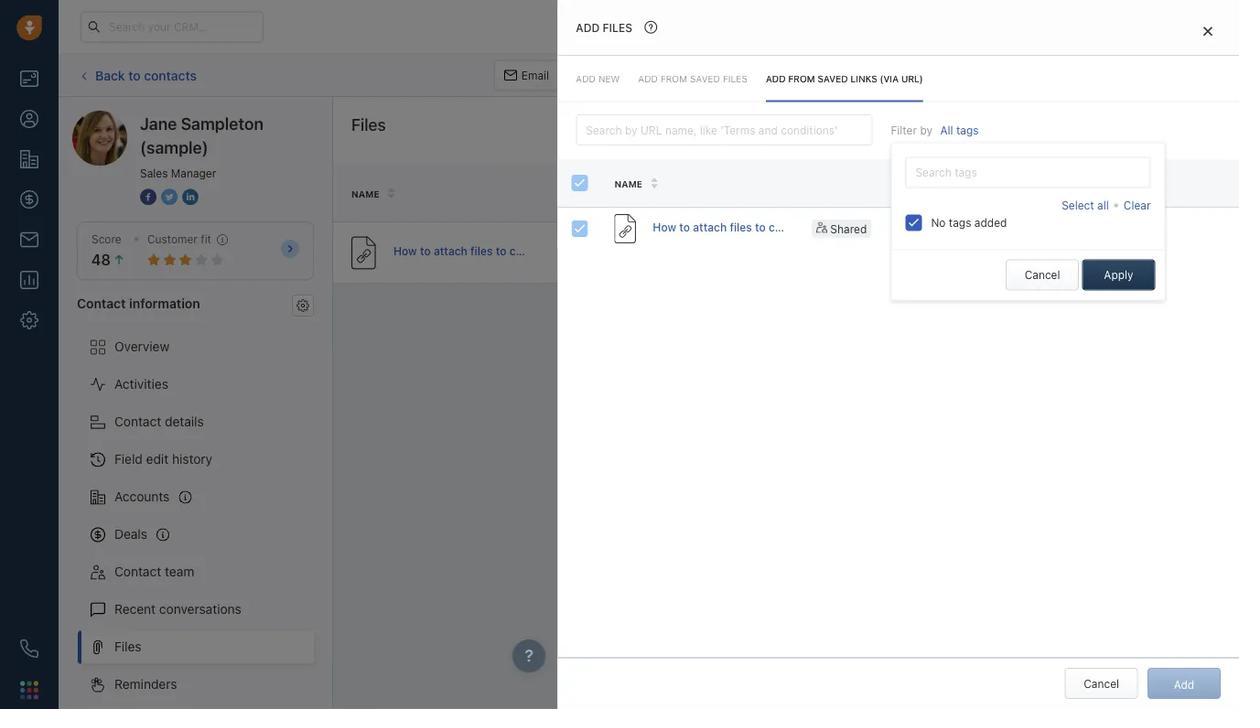 Task type: locate. For each thing, give the bounding box(es) containing it.
tab list
[[558, 56, 1240, 102]]

1 horizontal spatial from
[[789, 73, 816, 84]]

add for add from saved files
[[639, 73, 658, 84]]

0 vertical spatial ago
[[950, 223, 969, 235]]

4
[[913, 223, 920, 235], [896, 246, 903, 259]]

how to attach files to contacts? link
[[653, 219, 821, 239], [394, 243, 562, 262]]

days
[[923, 223, 947, 235], [906, 246, 930, 259]]

email
[[522, 69, 549, 82]]

1 vertical spatial how
[[394, 244, 417, 257]]

tab panel
[[558, 0, 1240, 710]]

1 horizontal spatial how to attach files to contacts? link
[[653, 219, 821, 239]]

contact information
[[77, 296, 200, 311]]

added up no
[[917, 179, 951, 189]]

select all link
[[1062, 197, 1110, 213]]

filter
[[891, 124, 918, 136]]

add from saved links (via url) link
[[766, 56, 924, 102]]

0 vertical spatial files
[[603, 22, 633, 34]]

jane
[[140, 114, 177, 133]]

0 vertical spatial how to attach files to contacts? link
[[653, 219, 821, 239]]

ago inside tab panel
[[950, 223, 969, 235]]

add left "call"
[[576, 73, 596, 84]]

1 horizontal spatial 4
[[913, 223, 920, 235]]

0 horizontal spatial name
[[352, 189, 380, 199]]

add for add new
[[576, 73, 596, 84]]

1 horizontal spatial cancel
[[1084, 678, 1120, 690]]

call button
[[569, 60, 625, 91]]

1 horizontal spatial files
[[723, 73, 748, 84]]

1 vertical spatial 4
[[896, 246, 903, 259]]

add left "task"
[[766, 73, 786, 84]]

attach
[[694, 221, 727, 233], [434, 244, 468, 257]]

1 saved from the left
[[690, 73, 721, 84]]

1 vertical spatial contacts?
[[510, 244, 562, 257]]

freshworks switcher image
[[20, 682, 38, 700]]

fit
[[201, 233, 212, 246]]

from for add from saved links (via url)
[[789, 73, 816, 84]]

0 horizontal spatial how to attach files to contacts?
[[394, 244, 562, 257]]

tags
[[1031, 178, 1056, 188], [986, 188, 1012, 198]]

added down filter
[[896, 181, 929, 192]]

1 vertical spatial files
[[471, 244, 493, 257]]

tags
[[957, 124, 979, 136], [949, 216, 972, 229]]

task button
[[766, 60, 827, 91]]

all
[[1098, 199, 1110, 212]]

click to add
[[986, 241, 1048, 254]]

email button
[[494, 60, 560, 91]]

0 horizontal spatial how
[[394, 244, 417, 257]]

0 vertical spatial files
[[352, 114, 386, 134]]

from left links
[[789, 73, 816, 84]]

1 horizontal spatial on
[[953, 179, 968, 189]]

files
[[352, 114, 386, 134], [114, 640, 142, 655]]

recent conversations
[[114, 602, 242, 617]]

how to attach files to contacts?
[[653, 221, 821, 233], [394, 244, 562, 257]]

from
[[661, 73, 688, 84], [789, 73, 816, 84]]

1 vertical spatial files
[[114, 640, 142, 655]]

owner
[[624, 189, 659, 199]]

clear link
[[1124, 197, 1152, 213]]

0 vertical spatial how to attach files to contacts?
[[653, 221, 821, 233]]

0 horizontal spatial attach
[[434, 244, 468, 257]]

2 vertical spatial contact
[[114, 565, 161, 580]]

files left question circled "icon"
[[603, 22, 633, 34]]

contact
[[77, 296, 126, 311], [114, 414, 161, 430], [114, 565, 161, 580]]

cancel
[[1025, 269, 1061, 282], [1084, 678, 1120, 690]]

1 vertical spatial contact
[[114, 414, 161, 430]]

new
[[599, 73, 620, 84]]

tags right no
[[949, 216, 972, 229]]

1 vertical spatial files
[[723, 73, 748, 84]]

0 horizontal spatial how to attach files to contacts? link
[[394, 243, 562, 262]]

to
[[128, 68, 141, 83], [680, 221, 691, 233], [756, 221, 766, 233], [1015, 241, 1025, 254], [420, 244, 431, 257], [496, 244, 507, 257]]

add inside 'link'
[[639, 73, 658, 84]]

1 horizontal spatial saved
[[818, 73, 849, 84]]

conversations
[[159, 602, 242, 617]]

contacts? inside tab panel
[[769, 221, 821, 233]]

files
[[730, 221, 753, 233], [471, 244, 493, 257]]

add right new
[[639, 73, 658, 84]]

0 vertical spatial how
[[653, 221, 677, 233]]

add for add files
[[576, 22, 600, 34]]

contacts
[[144, 68, 197, 83]]

sales manager
[[140, 167, 216, 179]]

dialog
[[558, 0, 1240, 710]]

twitter circled image
[[161, 187, 178, 207]]

(via
[[881, 73, 899, 84]]

from left "sms"
[[661, 73, 688, 84]]

facebook circled image
[[140, 187, 157, 207]]

name
[[615, 179, 643, 189], [352, 189, 380, 199]]

4 days ago
[[913, 223, 969, 235], [896, 246, 952, 259]]

1 horizontal spatial contacts?
[[769, 221, 821, 233]]

ago right no
[[950, 223, 969, 235]]

on up no tags added
[[953, 179, 968, 189]]

back
[[95, 68, 125, 83]]

ago down no
[[933, 246, 952, 259]]

Search your CRM... text field
[[81, 11, 264, 43]]

saved
[[690, 73, 721, 84], [818, 73, 849, 84]]

2 saved from the left
[[818, 73, 849, 84]]

4 days ago down no
[[896, 246, 952, 259]]

added
[[917, 179, 951, 189], [896, 181, 929, 192]]

all tags link
[[941, 124, 979, 136]]

activities
[[114, 377, 168, 392]]

1 vertical spatial attach
[[434, 244, 468, 257]]

1 vertical spatial ago
[[933, 246, 952, 259]]

meeting
[[863, 69, 905, 82]]

0 horizontal spatial cancel
[[1025, 269, 1061, 282]]

files right "sms"
[[723, 73, 748, 84]]

0 vertical spatial files
[[730, 221, 753, 233]]

tags right all
[[957, 124, 979, 136]]

2 from from the left
[[789, 73, 816, 84]]

48
[[92, 252, 111, 269]]

1 horizontal spatial attach
[[694, 221, 727, 233]]

files
[[603, 22, 633, 34], [723, 73, 748, 84]]

Search tags text field
[[906, 157, 1152, 188]]

0 vertical spatial cancel
[[1025, 269, 1061, 282]]

1 horizontal spatial tags
[[1031, 178, 1056, 188]]

0 vertical spatial attach
[[694, 221, 727, 233]]

added
[[975, 216, 1008, 229]]

tab panel containing add files
[[558, 0, 1240, 710]]

links
[[851, 73, 878, 84]]

customer
[[147, 233, 198, 246]]

Search by URL name, like 'Terms and conditions' text field
[[576, 114, 873, 146]]

saved right "task"
[[818, 73, 849, 84]]

ago
[[950, 223, 969, 235], [933, 246, 952, 259]]

1 from from the left
[[661, 73, 688, 84]]

4 days ago left added
[[913, 223, 969, 235]]

phone image
[[20, 640, 38, 658]]

cancel button
[[1007, 260, 1080, 291], [1066, 669, 1139, 700]]

contact down 48
[[77, 296, 126, 311]]

0 vertical spatial contacts?
[[769, 221, 821, 233]]

1 vertical spatial cancel
[[1084, 678, 1120, 690]]

1 vertical spatial days
[[906, 246, 930, 259]]

1 horizontal spatial files
[[352, 114, 386, 134]]

0 vertical spatial cancel button
[[1007, 260, 1080, 291]]

score
[[92, 233, 122, 246]]

dialog containing add files
[[558, 0, 1240, 710]]

contact up recent
[[114, 565, 161, 580]]

contact for contact details
[[114, 414, 161, 430]]

how
[[653, 221, 677, 233], [394, 244, 417, 257]]

1 vertical spatial cancel button
[[1066, 669, 1139, 700]]

add
[[576, 22, 600, 34], [576, 73, 596, 84], [639, 73, 658, 84], [766, 73, 786, 84]]

saved up search by url name, like 'terms and conditions' text box
[[690, 73, 721, 84]]

contacts?
[[769, 221, 821, 233], [510, 244, 562, 257]]

1 horizontal spatial files
[[730, 221, 753, 233]]

on up no
[[932, 181, 946, 192]]

contact down activities
[[114, 414, 161, 430]]

meeting button
[[836, 60, 916, 91]]

0 vertical spatial 4 days ago
[[913, 223, 969, 235]]

from for add from saved files
[[661, 73, 688, 84]]

add up call 'link'
[[576, 22, 600, 34]]

days left added
[[923, 223, 947, 235]]

reminders
[[114, 677, 177, 692]]

0 horizontal spatial from
[[661, 73, 688, 84]]

0 vertical spatial contact
[[77, 296, 126, 311]]

attach inside dialog
[[694, 221, 727, 233]]

0 horizontal spatial files
[[114, 640, 142, 655]]

0 horizontal spatial saved
[[690, 73, 721, 84]]

1 vertical spatial how to attach files to contacts? link
[[394, 243, 562, 262]]

saved inside 'link'
[[690, 73, 721, 84]]

1 vertical spatial how to attach files to contacts?
[[394, 244, 562, 257]]

days left 'click'
[[906, 246, 930, 259]]

no tags added
[[932, 216, 1008, 229]]

manager
[[171, 167, 216, 179]]

1 horizontal spatial how to attach files to contacts?
[[653, 221, 821, 233]]

0 vertical spatial 4
[[913, 223, 920, 235]]

from inside 'link'
[[661, 73, 688, 84]]

select all
[[1062, 199, 1110, 212]]

0 horizontal spatial files
[[603, 22, 633, 34]]

added on
[[917, 179, 968, 189], [896, 181, 946, 192]]

added inside tab panel
[[917, 179, 951, 189]]



Task type: describe. For each thing, give the bounding box(es) containing it.
0 horizontal spatial 4
[[896, 246, 903, 259]]

by
[[921, 124, 933, 136]]

add from saved links (via url)
[[766, 73, 924, 84]]

no
[[932, 216, 946, 229]]

accounts
[[114, 490, 170, 505]]

1 vertical spatial 4 days ago
[[896, 246, 952, 259]]

contact team
[[114, 565, 194, 580]]

0 horizontal spatial contacts?
[[510, 244, 562, 257]]

files inside dialog
[[730, 221, 753, 233]]

cancel for the bottommost cancel button
[[1084, 678, 1120, 690]]

add new
[[576, 73, 620, 84]]

contact for contact team
[[114, 565, 161, 580]]

0 horizontal spatial files
[[471, 244, 493, 257]]

sms
[[693, 69, 716, 82]]

back to contacts
[[95, 68, 197, 83]]

url)
[[902, 73, 924, 84]]

saved for files
[[690, 73, 721, 84]]

back to contacts link
[[77, 61, 198, 90]]

all
[[941, 124, 954, 136]]

recent
[[114, 602, 156, 617]]

sampleton
[[181, 114, 264, 133]]

clear
[[1124, 199, 1152, 212]]

0 horizontal spatial on
[[932, 181, 946, 192]]

deals
[[114, 527, 147, 542]]

shared
[[831, 223, 867, 235]]

select
[[1062, 199, 1095, 212]]

details
[[165, 414, 204, 430]]

48 button
[[92, 252, 125, 269]]

customer fit
[[147, 233, 212, 246]]

call
[[596, 69, 616, 82]]

1 horizontal spatial name
[[615, 179, 643, 189]]

edit
[[146, 452, 169, 467]]

4 days ago inside tab panel
[[913, 223, 969, 235]]

call link
[[569, 60, 625, 91]]

linkedin circled image
[[182, 187, 199, 207]]

1 horizontal spatial how
[[653, 221, 677, 233]]

0 vertical spatial tags
[[957, 124, 979, 136]]

field edit history
[[114, 452, 213, 467]]

question circled image
[[640, 15, 662, 39]]

jane sampleton (sample)
[[140, 114, 264, 157]]

saved for links
[[818, 73, 849, 84]]

team
[[165, 565, 194, 580]]

1 vertical spatial tags
[[949, 216, 972, 229]]

tab list containing add new
[[558, 56, 1240, 102]]

close image
[[1204, 26, 1213, 36]]

filter by all tags
[[891, 124, 979, 136]]

add new link
[[576, 56, 620, 102]]

sms button
[[665, 60, 725, 91]]

files inside 'link'
[[723, 73, 748, 84]]

cancel for top cancel button
[[1025, 269, 1061, 282]]

add from saved files link
[[639, 56, 748, 102]]

(sample)
[[140, 137, 208, 157]]

0 horizontal spatial tags
[[986, 188, 1012, 198]]

contact details
[[114, 414, 204, 430]]

field
[[114, 452, 143, 467]]

click
[[986, 241, 1012, 254]]

history
[[172, 452, 213, 467]]

add
[[1028, 241, 1048, 254]]

add for add from saved links (via url)
[[766, 73, 786, 84]]

add files
[[576, 22, 633, 34]]

task
[[793, 69, 817, 82]]

phone element
[[11, 631, 48, 668]]

0 vertical spatial days
[[923, 223, 947, 235]]

apply button
[[1083, 260, 1156, 291]]

overview
[[114, 339, 170, 354]]

add from saved files
[[639, 73, 748, 84]]

apply
[[1105, 269, 1134, 282]]

mng settings image
[[297, 299, 310, 312]]

sales
[[140, 167, 168, 179]]

contact for contact information
[[77, 296, 126, 311]]

on inside dialog
[[953, 179, 968, 189]]

information
[[129, 296, 200, 311]]



Task type: vqa. For each thing, say whether or not it's contained in the screenshot.
CONTACTS?
yes



